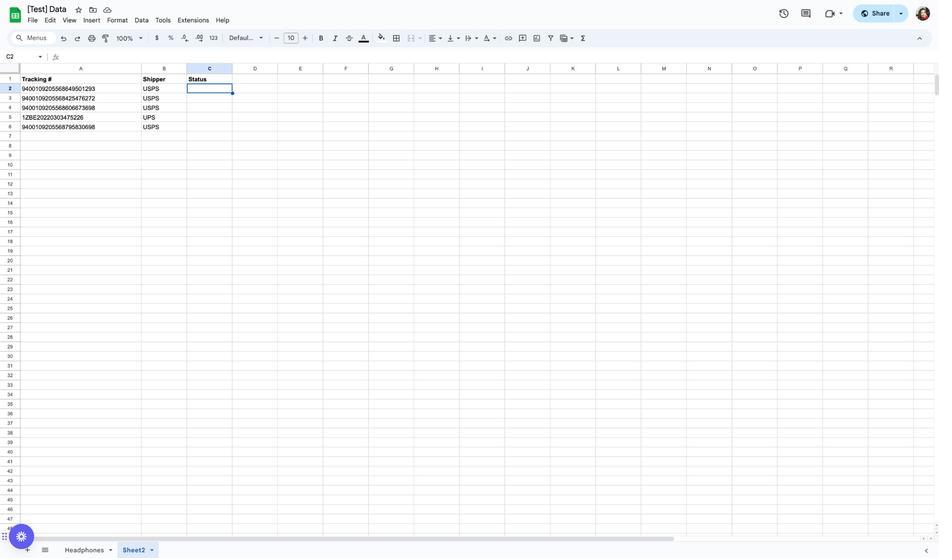 Task type: vqa. For each thing, say whether or not it's contained in the screenshot.
Hide the menus (Ctrl+Shift+F) icon
yes



Task type: locate. For each thing, give the bounding box(es) containing it.
2 toolbar from the left
[[56, 542, 166, 558]]

0 horizontal spatial toolbar
[[18, 542, 55, 558]]

None text field
[[4, 52, 37, 61]]

record a loom image
[[16, 531, 27, 542]]

borders image
[[392, 32, 402, 44]]

1 horizontal spatial toolbar
[[56, 542, 166, 558]]

1 toolbar from the left
[[18, 542, 55, 558]]

2 menu item from the left
[[41, 15, 59, 25]]

functions image
[[579, 32, 589, 44]]

add sheet image
[[23, 545, 31, 554]]

menu bar inside menu bar banner
[[24, 12, 233, 26]]

toolbar
[[18, 542, 55, 558], [56, 542, 166, 558], [168, 542, 170, 558]]

redo (⌘y) image
[[73, 34, 82, 43]]

increase font size (⌘+shift+period) image
[[301, 33, 310, 42]]

7 menu item from the left
[[152, 15, 174, 25]]

menu bar banner
[[0, 0, 940, 558]]

show all comments image
[[801, 8, 812, 19]]

text color image
[[359, 32, 369, 42]]

9 menu item from the left
[[213, 15, 233, 25]]

2 horizontal spatial toolbar
[[168, 542, 170, 558]]

Star checkbox
[[72, 4, 85, 16]]

Rename text field
[[24, 4, 71, 14]]

last edit was 3 minutes ago image
[[779, 8, 790, 19]]

font list. default (arial) selected. option
[[229, 32, 254, 44]]

main toolbar
[[56, 0, 591, 508]]

8 menu item from the left
[[174, 15, 213, 25]]

document status: saved to drive. image
[[103, 5, 112, 14]]

star image
[[74, 5, 83, 14]]

none text field inside name box (⌘ + j) "element"
[[4, 52, 37, 61]]

decrease font size (⌘+shift+comma) image
[[272, 33, 281, 42]]

None field
[[63, 52, 940, 63]]

menu bar
[[24, 12, 233, 26]]

Zoom field
[[113, 32, 147, 45]]

move image
[[1, 531, 4, 542], [4, 531, 8, 542]]

5 menu item from the left
[[104, 15, 131, 25]]

application
[[0, 0, 940, 558]]

menu item
[[24, 15, 41, 25], [41, 15, 59, 25], [59, 15, 80, 25], [80, 15, 104, 25], [104, 15, 131, 25], [131, 15, 152, 25], [152, 15, 174, 25], [174, 15, 213, 25], [213, 15, 233, 25]]

3 toolbar from the left
[[168, 542, 170, 558]]

insert comment (⌘+option+m) image
[[518, 34, 527, 43]]



Task type: describe. For each thing, give the bounding box(es) containing it.
move image
[[89, 5, 98, 14]]

sheets home image
[[7, 7, 23, 23]]

italic (⌘i) image
[[331, 34, 340, 43]]

create a filter image
[[547, 34, 556, 43]]

decrease decimal places image
[[181, 34, 190, 43]]

quick sharing actions image
[[900, 13, 904, 27]]

increase decimal places image
[[195, 34, 204, 43]]

Zoom text field
[[114, 32, 136, 45]]

all sheets image
[[38, 543, 52, 557]]

print (⌘p) image
[[87, 34, 96, 43]]

name box (⌘ + j) element
[[3, 52, 45, 62]]

insert chart image
[[533, 34, 541, 43]]

undo (⌘z) image
[[59, 34, 68, 43]]

strikethrough (⌘+shift+x) image
[[345, 34, 354, 43]]

4 menu item from the left
[[80, 15, 104, 25]]

bold (⌘b) image
[[317, 34, 326, 43]]

3 menu item from the left
[[59, 15, 80, 25]]

fill color image
[[377, 32, 387, 42]]

share. anyone with the link. anyone who has the link can access. no sign-in required. image
[[861, 9, 869, 17]]

hide the menus (ctrl+shift+f) image
[[916, 34, 925, 43]]

Menus field
[[11, 32, 56, 44]]

1 move image from the left
[[1, 531, 4, 542]]

insert link (⌘k) image
[[504, 34, 513, 43]]

Font size field
[[284, 33, 303, 44]]

Font size text field
[[284, 33, 298, 43]]

1 menu item from the left
[[24, 15, 41, 25]]

6 menu item from the left
[[131, 15, 152, 25]]

paint format image
[[101, 34, 110, 43]]

2 move image from the left
[[4, 531, 8, 542]]



